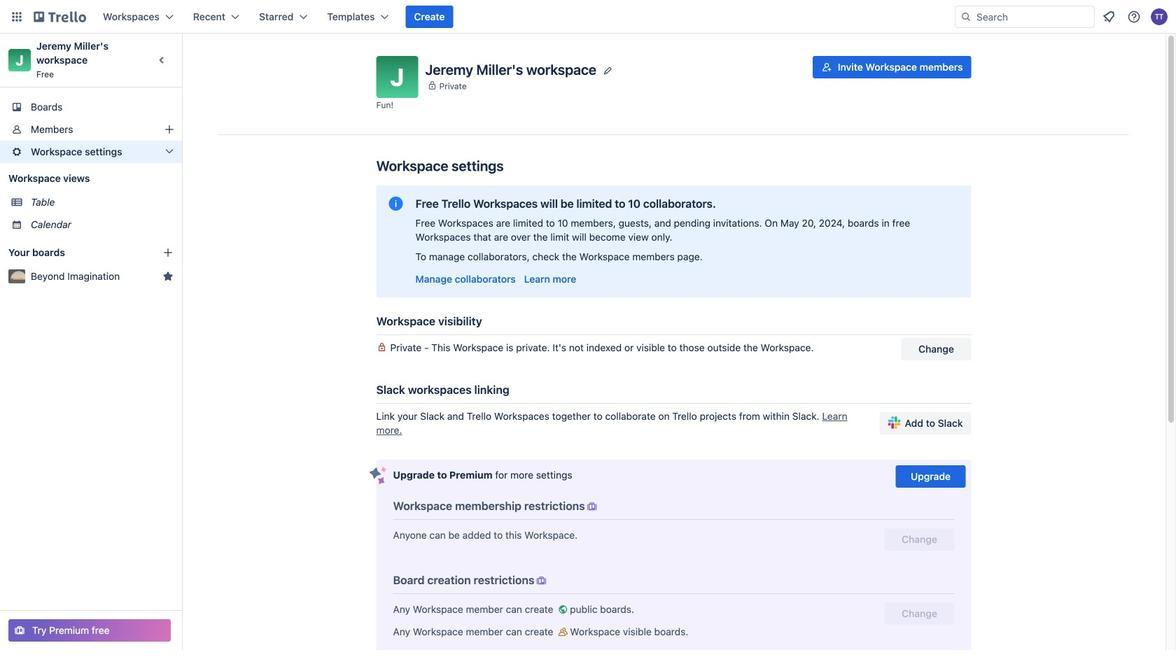 Task type: locate. For each thing, give the bounding box(es) containing it.
sparkle image
[[369, 467, 387, 485]]

1 vertical spatial sm image
[[556, 603, 570, 617]]

terry turtle (terryturtle) image
[[1151, 8, 1168, 25]]

sm image
[[535, 574, 549, 588], [556, 603, 570, 617], [556, 625, 570, 639]]

primary element
[[0, 0, 1177, 34]]

add board image
[[162, 247, 174, 258]]

back to home image
[[34, 6, 86, 28]]

0 notifications image
[[1101, 8, 1118, 25]]

open information menu image
[[1128, 10, 1142, 24]]

search image
[[961, 11, 972, 22]]



Task type: describe. For each thing, give the bounding box(es) containing it.
0 vertical spatial sm image
[[535, 574, 549, 588]]

sm image
[[585, 500, 599, 514]]

2 vertical spatial sm image
[[556, 625, 570, 639]]

workspace navigation collapse icon image
[[153, 50, 172, 70]]

starred icon image
[[162, 271, 174, 282]]

Search field
[[955, 6, 1095, 28]]

your boards with 1 items element
[[8, 244, 141, 261]]



Task type: vqa. For each thing, say whether or not it's contained in the screenshot.
starred icon at the left top
yes



